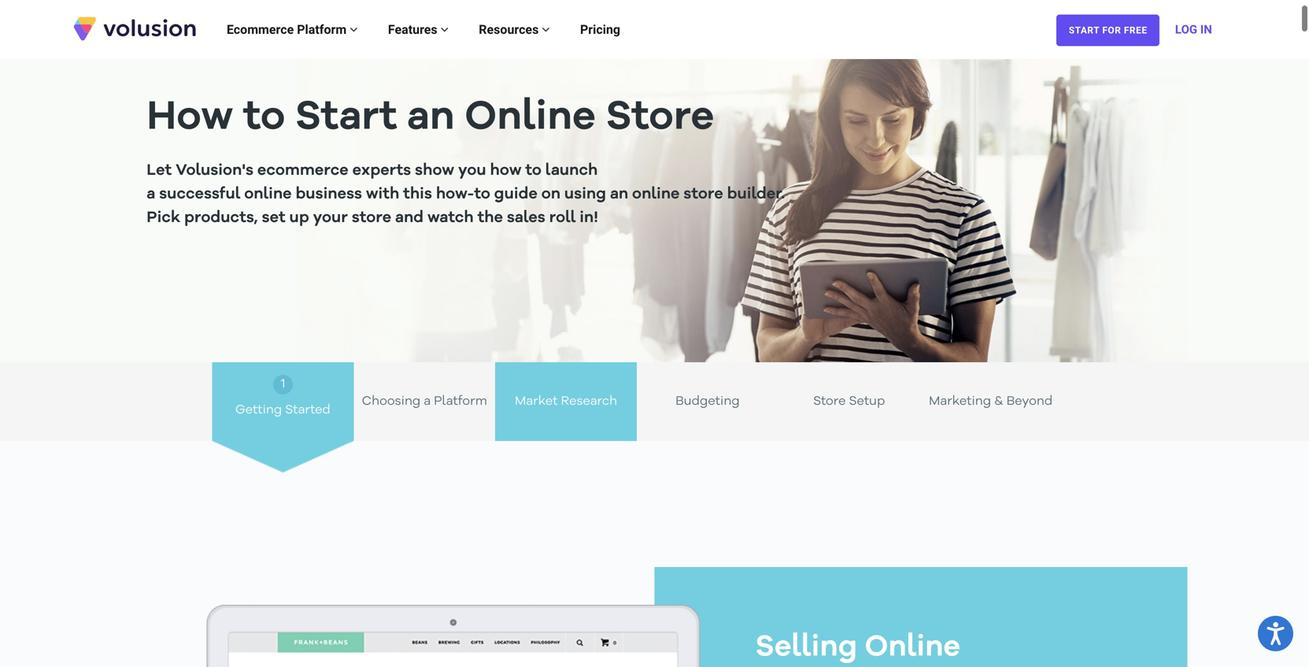 Task type: locate. For each thing, give the bounding box(es) containing it.
getting started link
[[212, 362, 354, 437]]

1 vertical spatial an
[[610, 187, 629, 203]]

online right using
[[632, 187, 680, 203]]

beyond
[[1007, 395, 1053, 408]]

an right using
[[610, 187, 629, 203]]

choosing
[[362, 395, 421, 408]]

on
[[542, 187, 561, 203]]

online up set
[[244, 187, 292, 203]]

2 vertical spatial to
[[474, 187, 491, 203]]

how
[[147, 98, 233, 139]]

store down with
[[352, 210, 392, 226]]

marketing
[[929, 395, 992, 408]]

online
[[465, 98, 596, 139], [865, 633, 961, 663]]

up
[[289, 210, 309, 226]]

2 horizontal spatial to
[[526, 163, 542, 179]]

choosing a platform link
[[354, 362, 496, 441]]

store left builder.
[[684, 187, 724, 203]]

selling
[[756, 633, 858, 663]]

marketing & beyond link
[[920, 362, 1062, 441]]

roll
[[549, 210, 576, 226]]

&
[[995, 395, 1004, 408]]

1 horizontal spatial online
[[632, 187, 680, 203]]

0 horizontal spatial online
[[244, 187, 292, 203]]

a
[[147, 187, 155, 203], [424, 395, 431, 408]]

store
[[606, 98, 715, 139], [814, 395, 846, 408]]

1 online from the left
[[244, 187, 292, 203]]

to right how
[[526, 163, 542, 179]]

to
[[243, 98, 285, 139], [526, 163, 542, 179], [474, 187, 491, 203]]

0 vertical spatial to
[[243, 98, 285, 139]]

1 vertical spatial online
[[865, 633, 961, 663]]

you
[[458, 163, 486, 179]]

0 horizontal spatial store
[[352, 210, 392, 226]]

1 horizontal spatial a
[[424, 395, 431, 408]]

0 horizontal spatial online
[[465, 98, 596, 139]]

to up ecommerce
[[243, 98, 285, 139]]

this
[[403, 187, 432, 203]]

store setup
[[814, 395, 886, 408]]

1 vertical spatial store
[[352, 210, 392, 226]]

a left platform
[[424, 395, 431, 408]]

0 vertical spatial online
[[465, 98, 596, 139]]

the
[[478, 210, 503, 226]]

a down let
[[147, 187, 155, 203]]

selling online image
[[149, 567, 753, 667]]

experts
[[352, 163, 411, 179]]

getting
[[235, 404, 282, 417]]

1 horizontal spatial an
[[610, 187, 629, 203]]

store
[[684, 187, 724, 203], [352, 210, 392, 226]]

0 vertical spatial a
[[147, 187, 155, 203]]

start
[[295, 98, 397, 139]]

guide
[[494, 187, 538, 203]]

0 horizontal spatial store
[[606, 98, 715, 139]]

0 vertical spatial store
[[606, 98, 715, 139]]

to up the
[[474, 187, 491, 203]]

how
[[490, 163, 522, 179]]

an
[[407, 98, 455, 139], [610, 187, 629, 203]]

online
[[244, 187, 292, 203], [632, 187, 680, 203]]

and
[[395, 210, 424, 226]]

choosing a platform
[[362, 395, 487, 408]]

store setup link
[[779, 362, 920, 441]]

0 horizontal spatial a
[[147, 187, 155, 203]]

1 horizontal spatial store
[[814, 395, 846, 408]]

an up show
[[407, 98, 455, 139]]

getting started
[[235, 404, 331, 417]]

0 horizontal spatial an
[[407, 98, 455, 139]]

0 horizontal spatial to
[[243, 98, 285, 139]]

2 online from the left
[[632, 187, 680, 203]]

budgeting link
[[637, 362, 779, 441]]

successful
[[159, 187, 240, 203]]

using
[[565, 187, 607, 203]]

0 vertical spatial store
[[684, 187, 724, 203]]

1 vertical spatial to
[[526, 163, 542, 179]]



Task type: describe. For each thing, give the bounding box(es) containing it.
open accessibe: accessibility options, statement and help image
[[1267, 622, 1285, 645]]

1 horizontal spatial to
[[474, 187, 491, 203]]

ecommerce
[[257, 163, 349, 179]]

let volusion's ecommerce experts show you how to launch a successful online business with this how-to guide on using an online store builder. pick products, set up your store and watch the sales roll in!
[[147, 163, 785, 226]]

how-
[[436, 187, 474, 203]]

market research link
[[496, 362, 637, 441]]

selling online
[[756, 633, 961, 663]]

marketing & beyond
[[929, 395, 1053, 408]]

watch
[[428, 210, 474, 226]]

market research
[[515, 395, 618, 408]]

started
[[285, 404, 331, 417]]

launch
[[546, 163, 598, 179]]

products,
[[184, 210, 258, 226]]

how to start an online store
[[147, 98, 715, 139]]

1 vertical spatial a
[[424, 395, 431, 408]]

your
[[313, 210, 348, 226]]

0 vertical spatial an
[[407, 98, 455, 139]]

let
[[147, 163, 172, 179]]

market
[[515, 395, 558, 408]]

set
[[262, 210, 286, 226]]

volusion's
[[176, 163, 254, 179]]

business
[[296, 187, 362, 203]]

an inside let volusion's ecommerce experts show you how to launch a successful online business with this how-to guide on using an online store builder. pick products, set up your store and watch the sales roll in!
[[610, 187, 629, 203]]

builder.
[[727, 187, 785, 203]]

pick
[[147, 210, 181, 226]]

setup
[[849, 395, 886, 408]]

a inside let volusion's ecommerce experts show you how to launch a successful online business with this how-to guide on using an online store builder. pick products, set up your store and watch the sales roll in!
[[147, 187, 155, 203]]

1 horizontal spatial store
[[684, 187, 724, 203]]

with
[[366, 187, 400, 203]]

show
[[415, 163, 455, 179]]

1 vertical spatial store
[[814, 395, 846, 408]]

research
[[561, 395, 618, 408]]

in!
[[580, 210, 599, 226]]

budgeting
[[676, 395, 740, 408]]

platform
[[434, 395, 487, 408]]

sales
[[507, 210, 546, 226]]

1 horizontal spatial online
[[865, 633, 961, 663]]



Task type: vqa. For each thing, say whether or not it's contained in the screenshot.
Resources dropdown button
no



